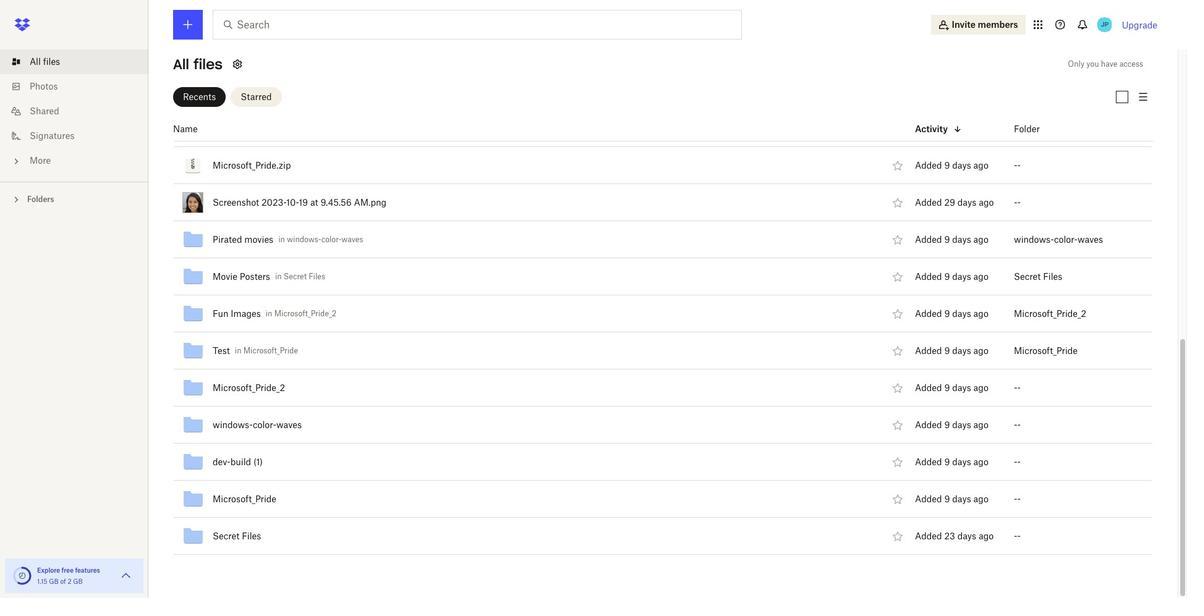 Task type: locate. For each thing, give the bounding box(es) containing it.
free
[[62, 567, 74, 574]]

9
[[945, 123, 950, 133], [945, 160, 950, 170], [945, 234, 950, 245], [945, 271, 950, 282], [945, 308, 950, 319], [945, 345, 950, 356], [945, 382, 950, 393], [945, 420, 950, 430], [945, 457, 950, 467], [945, 494, 950, 504]]

2 -- from the top
[[1014, 160, 1021, 170]]

2 added from the top
[[915, 160, 942, 170]]

ago inside name microsoft_pride_2, activity 1701807659000, folder , element
[[974, 382, 989, 393]]

4 add to starred image from the top
[[890, 269, 905, 284]]

added 9 days ago inside name test, activity 1701808584000, folder microsoft_pride, element
[[915, 345, 989, 356]]

signatures link
[[10, 124, 148, 148]]

name screenshot 2023-10-19 at 9.45.56 am.png, activity 1700090345000, folder , element
[[146, 184, 1153, 221]]

-- inside name dev-build (1), activity 1701807508000, folder , element
[[1014, 457, 1021, 467]]

in for fun images
[[266, 309, 272, 318]]

5 9 from the top
[[945, 308, 950, 319]]

added for name microsoft_pride, activity 1701807331000, folder , element
[[915, 494, 942, 504]]

color- inside pirated movies in windows-color-waves
[[321, 235, 342, 244]]

-- inside name secret files, activity 1700596522000, folder , element
[[1014, 531, 1021, 541]]

23
[[945, 531, 955, 541]]

all up the recents
[[173, 56, 189, 73]]

in right test link
[[235, 346, 241, 356]]

9 for add to starred icon in the name dev-build (1), activity 1701807508000, folder , element
[[945, 457, 950, 467]]

days for add to starred icon inside the name movie posters, activity 1701808607000, folder secret files, "element"
[[952, 271, 971, 282]]

added inside name test, activity 1701808584000, folder microsoft_pride, element
[[915, 345, 942, 356]]

in right "images"
[[266, 309, 272, 318]]

7 -- from the top
[[1014, 494, 1021, 504]]

secret
[[1014, 271, 1041, 282], [284, 272, 307, 281], [213, 531, 240, 541]]

days inside name movie posters, activity 1701808607000, folder secret files, "element"
[[952, 271, 971, 282]]

added 9 days ago for add to starred icon inside the name movie posters, activity 1701808607000, folder secret files, "element"
[[915, 271, 989, 282]]

-- for secret files
[[1014, 531, 1021, 541]]

add to starred image for name dev-build (1), activity 1701807508000, folder , element in the bottom of the page
[[890, 455, 905, 470]]

added 9 days ago for add to starred icon inside the name pirated movies, activity 1701808623000, folder windows-color-waves, element
[[915, 234, 989, 245]]

dev-
[[213, 457, 231, 467]]

windows-color-waves.zip link
[[213, 84, 316, 99]]

windows- inside pirated movies in windows-color-waves
[[287, 235, 321, 244]]

4 added from the top
[[915, 234, 942, 245]]

4 -- from the top
[[1014, 382, 1021, 393]]

microsoft_pride inside test in microsoft_pride
[[243, 346, 298, 356]]

10 9 from the top
[[945, 494, 950, 504]]

-
[[1014, 123, 1018, 133], [1018, 123, 1021, 133], [1014, 160, 1018, 170], [1018, 160, 1021, 170], [1014, 197, 1018, 207], [1018, 197, 1021, 207], [1014, 382, 1018, 393], [1018, 382, 1021, 393], [1014, 420, 1018, 430], [1018, 420, 1021, 430], [1014, 457, 1018, 467], [1018, 457, 1021, 467], [1014, 494, 1018, 504], [1018, 494, 1021, 504], [1014, 531, 1018, 541], [1018, 531, 1021, 541]]

5 added 9 days ago from the top
[[915, 308, 989, 319]]

only you have access
[[1068, 59, 1143, 69]]

files
[[1043, 271, 1063, 282], [309, 272, 325, 281], [242, 531, 261, 541]]

9 for add to starred icon inside the name movie posters, activity 1701808607000, folder secret files, "element"
[[945, 271, 950, 282]]

am.png
[[354, 197, 386, 207]]

in microsoft_pride_2 link
[[266, 309, 336, 318]]

added inside name dev-build (1), activity 1701807508000, folder , element
[[915, 457, 942, 467]]

1 horizontal spatial windows-color-waves
[[1014, 234, 1103, 245]]

in right movies at the left top
[[278, 235, 285, 244]]

in secret files link
[[275, 272, 325, 281]]

9 inside name movie posters, activity 1701808607000, folder secret files, "element"
[[945, 271, 950, 282]]

2 horizontal spatial waves
[[1078, 234, 1103, 245]]

have
[[1101, 59, 1118, 69]]

10 added from the top
[[915, 457, 942, 467]]

9 for add to starred icon within name test, activity 1701808584000, folder microsoft_pride, element
[[945, 345, 950, 356]]

days inside name windows-color-waves, activity 1701807586000, folder , element
[[952, 420, 971, 430]]

name windows-color-waves, activity 1701807586000, folder , element
[[146, 407, 1153, 444]]

7 added 9 days ago from the top
[[915, 382, 989, 393]]

7 added from the top
[[915, 345, 942, 356]]

days inside name test, activity 1701808584000, folder microsoft_pride, element
[[952, 345, 971, 356]]

added 9 days ago inside name microsoft_pride.zip, activity 1701807031000, folder , element
[[915, 160, 989, 170]]

add to starred image for name pirated movies, activity 1701808623000, folder windows-color-waves, element
[[890, 232, 905, 247]]

windows-
[[213, 86, 253, 96], [1014, 234, 1054, 245], [287, 235, 321, 244], [213, 420, 253, 430]]

microsoft_pride_2
[[1014, 308, 1087, 319], [274, 309, 336, 318], [213, 382, 285, 393]]

2 9 from the top
[[945, 160, 950, 170]]

9 inside name pirated movies, activity 1701808623000, folder windows-color-waves, element
[[945, 234, 950, 245]]

added for name microsoft_pride_2, activity 1701807659000, folder , element
[[915, 382, 942, 393]]

1 add to starred image from the top
[[890, 381, 905, 395]]

name microsoft_pride, activity 1701807331000, folder , element
[[146, 481, 1153, 518]]

more image
[[10, 155, 22, 168]]

-- inside name microsoft_pride_2, activity 1701807659000, folder , element
[[1014, 382, 1021, 393]]

ago inside name dev-build (1).zip, activity 1701807107000, folder , element
[[974, 123, 989, 133]]

-- inside name dev-build (1).zip, activity 1701807107000, folder , element
[[1014, 123, 1021, 133]]

in inside movie posters in secret files
[[275, 272, 282, 281]]

-- inside name microsoft_pride.zip, activity 1701807031000, folder , element
[[1014, 160, 1021, 170]]

files left the folder settings image
[[193, 56, 223, 73]]

added for name pirated movies, activity 1701808623000, folder windows-color-waves, element
[[915, 234, 942, 245]]

added 9 days ago for add to starred icon within name test, activity 1701808584000, folder microsoft_pride, element
[[915, 345, 989, 356]]

6 -- from the top
[[1014, 457, 1021, 467]]

days inside name microsoft_pride.zip, activity 1701807031000, folder , element
[[952, 160, 971, 170]]

ago inside name microsoft_pride.zip, activity 1701807031000, folder , element
[[974, 160, 989, 170]]

0 horizontal spatial gb
[[49, 578, 59, 586]]

screenshot
[[213, 197, 259, 207]]

ago for name secret files, activity 1700596522000, folder , element
[[979, 531, 994, 541]]

starred button
[[231, 87, 282, 107]]

added 9 days ago for add to starred image inside name microsoft_pride, activity 1701807331000, folder , element
[[915, 494, 989, 504]]

ago inside name pirated movies, activity 1701808623000, folder windows-color-waves, element
[[974, 234, 989, 245]]

test in microsoft_pride
[[213, 345, 298, 356]]

3 add to starred image from the top
[[890, 492, 905, 507]]

ago inside name screenshot 2023-10-19 at 9.45.56 am.png, activity 1700090345000, folder , element
[[979, 197, 994, 207]]

added inside name screenshot 2023-10-19 at 9.45.56 am.png, activity 1700090345000, folder , element
[[915, 197, 942, 207]]

folder button
[[1014, 122, 1083, 136]]

add to starred image inside name microsoft_pride_2, activity 1701807659000, folder , element
[[890, 381, 905, 395]]

9 inside name microsoft_pride_2, activity 1701807659000, folder , element
[[945, 382, 950, 393]]

ago for name dev-build (1).zip, activity 1701807107000, folder , element
[[974, 123, 989, 133]]

gb
[[49, 578, 59, 586], [73, 578, 83, 586]]

all files list item
[[0, 49, 148, 74]]

added inside name fun images, activity 1701808599000, folder microsoft_pride_2, element
[[915, 308, 942, 319]]

name secret files, activity 1700596522000, folder , element
[[146, 518, 1153, 555]]

-- for microsoft_pride
[[1014, 494, 1021, 504]]

add to starred image inside name dev-build (1), activity 1701807508000, folder , element
[[890, 455, 905, 470]]

11 added from the top
[[915, 494, 942, 504]]

10 added 9 days ago from the top
[[915, 494, 989, 504]]

starred
[[241, 91, 272, 102]]

ago inside name movie posters, activity 1701808607000, folder secret files, "element"
[[974, 271, 989, 282]]

screenshot 2023-10-19 at 9.45.56 am.png link
[[213, 195, 386, 210]]

-- for microsoft_pride_2
[[1014, 382, 1021, 393]]

add to starred image inside name screenshot 2023-10-19 at 9.45.56 am.png, activity 1700090345000, folder , element
[[890, 195, 905, 210]]

add to starred image inside name pirated movies, activity 1701808623000, folder windows-color-waves, element
[[890, 232, 905, 247]]

ago for name microsoft_pride_2, activity 1701807659000, folder , element
[[974, 382, 989, 393]]

files up photos
[[43, 56, 60, 67]]

added inside name movie posters, activity 1701808607000, folder secret files, "element"
[[915, 271, 942, 282]]

1 -- from the top
[[1014, 123, 1021, 133]]

9 added from the top
[[915, 420, 942, 430]]

9 inside name dev-build (1).zip, activity 1701807107000, folder , element
[[945, 123, 950, 133]]

8 9 from the top
[[945, 420, 950, 430]]

added for name dev-build (1).zip, activity 1701807107000, folder , element
[[915, 123, 942, 133]]

days inside name dev-build (1).zip, activity 1701807107000, folder , element
[[952, 123, 971, 133]]

3 -- from the top
[[1014, 197, 1021, 207]]

3 added 9 days ago from the top
[[915, 234, 989, 245]]

all
[[173, 56, 189, 73], [30, 56, 41, 67]]

2 add to starred image from the top
[[890, 195, 905, 210]]

in inside pirated movies in windows-color-waves
[[278, 235, 285, 244]]

at
[[310, 197, 318, 207]]

0 horizontal spatial waves
[[276, 420, 302, 430]]

ago inside name fun images, activity 1701808599000, folder microsoft_pride_2, element
[[974, 308, 989, 319]]

added 23 days ago
[[915, 531, 994, 541]]

waves inside pirated movies in windows-color-waves
[[342, 235, 363, 244]]

9 added 9 days ago from the top
[[915, 457, 989, 467]]

8 added 9 days ago from the top
[[915, 420, 989, 430]]

7 9 from the top
[[945, 382, 950, 393]]

0 horizontal spatial all files
[[30, 56, 60, 67]]

-- inside name microsoft_pride, activity 1701807331000, folder , element
[[1014, 494, 1021, 504]]

secret files
[[1014, 271, 1063, 282], [213, 531, 261, 541]]

added 29 days ago
[[915, 197, 994, 207]]

-- inside name screenshot 2023-10-19 at 9.45.56 am.png, activity 1700090345000, folder , element
[[1014, 197, 1021, 207]]

files
[[193, 56, 223, 73], [43, 56, 60, 67]]

days inside name fun images, activity 1701808599000, folder microsoft_pride_2, element
[[952, 308, 971, 319]]

access
[[1120, 59, 1143, 69]]

ago inside name windows-color-waves, activity 1701807586000, folder , element
[[974, 420, 989, 430]]

windows-color-waves.zip
[[213, 86, 316, 96]]

upgrade
[[1122, 19, 1158, 30]]

added for name screenshot 2023-10-19 at 9.45.56 am.png, activity 1700090345000, folder , element
[[915, 197, 942, 207]]

all up photos
[[30, 56, 41, 67]]

name microsoft_pride.zip, activity 1701807031000, folder , element
[[146, 147, 1153, 184]]

all files link
[[10, 49, 148, 74]]

added 9 days ago for add to starred icon in the name dev-build (1), activity 1701807508000, folder , element
[[915, 457, 989, 467]]

ago for name dev-build (1), activity 1701807508000, folder , element in the bottom of the page
[[974, 457, 989, 467]]

9 inside name microsoft_pride.zip, activity 1701807031000, folder , element
[[945, 160, 950, 170]]

1 horizontal spatial secret files
[[1014, 271, 1063, 282]]

in inside fun images in microsoft_pride_2
[[266, 309, 272, 318]]

all files inside list item
[[30, 56, 60, 67]]

added 9 days ago for add to starred image within the name windows-color-waves, activity 1701807586000, folder , element
[[915, 420, 989, 430]]

3 add to starred image from the top
[[890, 232, 905, 247]]

days inside name pirated movies, activity 1701808623000, folder windows-color-waves, element
[[952, 234, 971, 245]]

9 inside name fun images, activity 1701808599000, folder microsoft_pride_2, element
[[945, 308, 950, 319]]

add to starred image inside name test, activity 1701808584000, folder microsoft_pride, element
[[890, 344, 905, 358]]

dev-build (1)
[[213, 457, 263, 467]]

9 9 from the top
[[945, 457, 950, 467]]

add to starred image
[[890, 158, 905, 173], [890, 195, 905, 210], [890, 232, 905, 247], [890, 269, 905, 284], [890, 306, 905, 321], [890, 344, 905, 358], [890, 455, 905, 470]]

added inside name windows-color-waves, activity 1701807586000, folder , element
[[915, 420, 942, 430]]

added inside name microsoft_pride.zip, activity 1701807031000, folder , element
[[915, 160, 942, 170]]

added 9 days ago inside name fun images, activity 1701808599000, folder microsoft_pride_2, element
[[915, 308, 989, 319]]

6 added from the top
[[915, 308, 942, 319]]

all inside list item
[[30, 56, 41, 67]]

add to starred image for name movie posters, activity 1701808607000, folder secret files, "element"
[[890, 269, 905, 284]]

name movie posters, activity 1701808607000, folder secret files, element
[[146, 259, 1153, 296]]

added inside name secret files, activity 1700596522000, folder , element
[[915, 531, 942, 541]]

name test, activity 1701808584000, folder microsoft_pride, element
[[146, 333, 1153, 370]]

5 -- from the top
[[1014, 420, 1021, 430]]

-- inside name windows-color-waves, activity 1701807586000, folder , element
[[1014, 420, 1021, 430]]

1 added from the top
[[915, 123, 942, 133]]

3 9 from the top
[[945, 234, 950, 245]]

in right "posters"
[[275, 272, 282, 281]]

add to starred image inside name fun images, activity 1701808599000, folder microsoft_pride_2, element
[[890, 306, 905, 321]]

9 for add to starred image inside name microsoft_pride, activity 1701807331000, folder , element
[[945, 494, 950, 504]]

all files
[[173, 56, 223, 73], [30, 56, 60, 67]]

ago inside name test, activity 1701808584000, folder microsoft_pride, element
[[974, 345, 989, 356]]

added 9 days ago inside name microsoft_pride_2, activity 1701807659000, folder , element
[[915, 382, 989, 393]]

added 9 days ago inside name microsoft_pride, activity 1701807331000, folder , element
[[915, 494, 989, 504]]

added 9 days ago inside name windows-color-waves, activity 1701807586000, folder , element
[[915, 420, 989, 430]]

7 add to starred image from the top
[[890, 455, 905, 470]]

added inside name pirated movies, activity 1701808623000, folder windows-color-waves, element
[[915, 234, 942, 245]]

1 9 from the top
[[945, 123, 950, 133]]

shared link
[[10, 99, 148, 124]]

1 add to starred image from the top
[[890, 158, 905, 173]]

add to starred image for microsoft_pride_2
[[890, 381, 905, 395]]

6 add to starred image from the top
[[890, 344, 905, 358]]

5 added from the top
[[915, 271, 942, 282]]

9 inside name microsoft_pride, activity 1701807331000, folder , element
[[945, 494, 950, 504]]

1 vertical spatial windows-color-waves
[[213, 420, 302, 430]]

name fun images, activity 1701808599000, folder microsoft_pride_2, element
[[146, 296, 1153, 333]]

added 9 days ago inside name movie posters, activity 1701808607000, folder secret files, "element"
[[915, 271, 989, 282]]

1 horizontal spatial secret
[[284, 272, 307, 281]]

add to starred image inside name secret files, activity 1700596522000, folder , element
[[890, 529, 905, 544]]

4 added 9 days ago from the top
[[915, 271, 989, 282]]

days inside name dev-build (1), activity 1701807508000, folder , element
[[952, 457, 971, 467]]

movie posters in secret files
[[213, 271, 325, 282]]

added 9 days ago inside name dev-build (1), activity 1701807508000, folder , element
[[915, 457, 989, 467]]

gb left of
[[49, 578, 59, 586]]

days inside name screenshot 2023-10-19 at 9.45.56 am.png, activity 1700090345000, folder , element
[[958, 197, 977, 207]]

-- for dev-build (1)
[[1014, 457, 1021, 467]]

all files up photos
[[30, 56, 60, 67]]

-- for windows-color-waves
[[1014, 420, 1021, 430]]

microsoft_pride
[[1014, 345, 1078, 356], [243, 346, 298, 356], [213, 494, 276, 504]]

1 vertical spatial secret files
[[213, 531, 261, 541]]

days
[[952, 123, 971, 133], [952, 160, 971, 170], [958, 197, 977, 207], [952, 234, 971, 245], [952, 271, 971, 282], [952, 308, 971, 319], [952, 345, 971, 356], [952, 382, 971, 393], [952, 420, 971, 430], [952, 457, 971, 467], [952, 494, 971, 504], [958, 531, 976, 541]]

list
[[0, 42, 148, 182]]

add to starred image inside name microsoft_pride, activity 1701807331000, folder , element
[[890, 492, 905, 507]]

waves
[[1078, 234, 1103, 245], [342, 235, 363, 244], [276, 420, 302, 430]]

added 9 days ago inside name pirated movies, activity 1701808623000, folder windows-color-waves, element
[[915, 234, 989, 245]]

9 inside name test, activity 1701808584000, folder microsoft_pride, element
[[945, 345, 950, 356]]

added inside name microsoft_pride_2, activity 1701807659000, folder , element
[[915, 382, 942, 393]]

ago inside name dev-build (1), activity 1701807508000, folder , element
[[974, 457, 989, 467]]

(1)
[[253, 457, 263, 467]]

added
[[915, 123, 942, 133], [915, 160, 942, 170], [915, 197, 942, 207], [915, 234, 942, 245], [915, 271, 942, 282], [915, 308, 942, 319], [915, 345, 942, 356], [915, 382, 942, 393], [915, 420, 942, 430], [915, 457, 942, 467], [915, 494, 942, 504], [915, 531, 942, 541]]

8 added from the top
[[915, 382, 942, 393]]

2 horizontal spatial secret
[[1014, 271, 1041, 282]]

1 horizontal spatial all
[[173, 56, 189, 73]]

added inside name microsoft_pride, activity 1701807331000, folder , element
[[915, 494, 942, 504]]

name
[[173, 123, 198, 134]]

all files up the recents
[[173, 56, 223, 73]]

0 horizontal spatial all
[[30, 56, 41, 67]]

4 9 from the top
[[945, 271, 950, 282]]

1 horizontal spatial files
[[309, 272, 325, 281]]

add to starred image inside name movie posters, activity 1701808607000, folder secret files, "element"
[[890, 269, 905, 284]]

8 -- from the top
[[1014, 531, 1021, 541]]

added for name microsoft_pride.zip, activity 1701807031000, folder , element
[[915, 160, 942, 170]]

added 9 days ago for add to starred icon within name fun images, activity 1701808599000, folder microsoft_pride_2, element
[[915, 308, 989, 319]]

ago inside name secret files, activity 1700596522000, folder , element
[[979, 531, 994, 541]]

9 inside name dev-build (1), activity 1701807508000, folder , element
[[945, 457, 950, 467]]

days for add to starred icon in name screenshot 2023-10-19 at 9.45.56 am.png, activity 1700090345000, folder , element
[[958, 197, 977, 207]]

5 add to starred image from the top
[[890, 306, 905, 321]]

12 added from the top
[[915, 531, 942, 541]]

days inside name secret files, activity 1700596522000, folder , element
[[958, 531, 976, 541]]

days for add to starred image inside name secret files, activity 1700596522000, folder , element
[[958, 531, 976, 541]]

microsoft_pride_2 inside fun images in microsoft_pride_2
[[274, 309, 336, 318]]

2 add to starred image from the top
[[890, 418, 905, 433]]

0 vertical spatial secret files
[[1014, 271, 1063, 282]]

0 horizontal spatial files
[[43, 56, 60, 67]]

--
[[1014, 123, 1021, 133], [1014, 160, 1021, 170], [1014, 197, 1021, 207], [1014, 382, 1021, 393], [1014, 420, 1021, 430], [1014, 457, 1021, 467], [1014, 494, 1021, 504], [1014, 531, 1021, 541]]

files inside movie posters in secret files
[[309, 272, 325, 281]]

windows-color-waves
[[1014, 234, 1103, 245], [213, 420, 302, 430]]

1 horizontal spatial gb
[[73, 578, 83, 586]]

4 add to starred image from the top
[[890, 529, 905, 544]]

days inside name microsoft_pride_2, activity 1701807659000, folder , element
[[952, 382, 971, 393]]

add to starred image for microsoft_pride
[[890, 492, 905, 507]]

6 9 from the top
[[945, 345, 950, 356]]

1 added 9 days ago from the top
[[915, 123, 989, 133]]

days inside name microsoft_pride, activity 1701807331000, folder , element
[[952, 494, 971, 504]]

table
[[146, 0, 1153, 555]]

in microsoft_pride link
[[235, 346, 298, 356]]

3 added from the top
[[915, 197, 942, 207]]

ago for name pirated movies, activity 1701808623000, folder windows-color-waves, element
[[974, 234, 989, 245]]

in windows-color-waves link
[[278, 235, 363, 244]]

1 horizontal spatial waves
[[342, 235, 363, 244]]

secret files link
[[213, 529, 261, 544]]

added for name fun images, activity 1701808599000, folder microsoft_pride_2, element
[[915, 308, 942, 319]]

fun images in microsoft_pride_2
[[213, 308, 336, 319]]

folders
[[27, 195, 54, 204]]

days for add to starred icon in the name microsoft_pride.zip, activity 1701807031000, folder , element
[[952, 160, 971, 170]]

ago
[[974, 123, 989, 133], [974, 160, 989, 170], [979, 197, 994, 207], [974, 234, 989, 245], [974, 271, 989, 282], [974, 308, 989, 319], [974, 345, 989, 356], [974, 382, 989, 393], [974, 420, 989, 430], [974, 457, 989, 467], [974, 494, 989, 504], [979, 531, 994, 541]]

9 inside name windows-color-waves, activity 1701807586000, folder , element
[[945, 420, 950, 430]]

6 added 9 days ago from the top
[[915, 345, 989, 356]]

added inside name dev-build (1).zip, activity 1701807107000, folder , element
[[915, 123, 942, 133]]

color-
[[253, 86, 276, 96], [1054, 234, 1078, 245], [321, 235, 342, 244], [253, 420, 276, 430]]

add to starred image for name microsoft_pride.zip, activity 1701807031000, folder , element
[[890, 158, 905, 173]]

photos link
[[10, 74, 148, 99]]

add to starred image
[[890, 381, 905, 395], [890, 418, 905, 433], [890, 492, 905, 507], [890, 529, 905, 544]]

added for name dev-build (1), activity 1701807508000, folder , element in the bottom of the page
[[915, 457, 942, 467]]

name button
[[173, 122, 885, 136]]

in
[[278, 235, 285, 244], [275, 272, 282, 281], [266, 309, 272, 318], [235, 346, 241, 356]]

2 added 9 days ago from the top
[[915, 160, 989, 170]]

pirated
[[213, 234, 242, 245]]

add to starred image inside name microsoft_pride.zip, activity 1701807031000, folder , element
[[890, 158, 905, 173]]

ago inside name microsoft_pride, activity 1701807331000, folder , element
[[974, 494, 989, 504]]

added for name windows-color-waves, activity 1701807586000, folder , element at the bottom
[[915, 420, 942, 430]]

microsoft_pride link
[[213, 492, 276, 507]]

add to starred image inside name windows-color-waves, activity 1701807586000, folder , element
[[890, 418, 905, 433]]

gb right 2
[[73, 578, 83, 586]]



Task type: vqa. For each thing, say whether or not it's contained in the screenshot.
Added related to Name Test, Activity 1701808584000, Folder Microsoft_Pride, 'element'
yes



Task type: describe. For each thing, give the bounding box(es) containing it.
invite members
[[952, 19, 1018, 30]]

1 horizontal spatial files
[[193, 56, 223, 73]]

0 horizontal spatial secret files
[[213, 531, 261, 541]]

dev-build (1) link
[[213, 455, 263, 470]]

days for add to starred image inside name microsoft_pride, activity 1701807331000, folder , element
[[952, 494, 971, 504]]

members
[[978, 19, 1018, 30]]

added for name test, activity 1701808584000, folder microsoft_pride, element
[[915, 345, 942, 356]]

upgrade link
[[1122, 19, 1158, 30]]

days for add to starred image within the name windows-color-waves, activity 1701807586000, folder , element
[[952, 420, 971, 430]]

in for movie posters
[[275, 272, 282, 281]]

9 for add to starred icon in the name microsoft_pride.zip, activity 1701807031000, folder , element
[[945, 160, 950, 170]]

secret inside movie posters in secret files
[[284, 272, 307, 281]]

test link
[[213, 344, 230, 358]]

2
[[68, 578, 71, 586]]

quota usage element
[[12, 566, 32, 586]]

shared
[[30, 106, 59, 116]]

photos
[[30, 81, 58, 92]]

explore free features 1.15 gb of 2 gb
[[37, 567, 100, 586]]

0 horizontal spatial secret
[[213, 531, 240, 541]]

fun
[[213, 308, 228, 319]]

folder settings image
[[230, 57, 245, 72]]

jp button
[[1095, 15, 1115, 35]]

9.45.56
[[321, 197, 352, 207]]

added for name movie posters, activity 1701808607000, folder secret files, "element"
[[915, 271, 942, 282]]

fun images link
[[213, 306, 261, 321]]

images
[[231, 308, 261, 319]]

explore
[[37, 567, 60, 574]]

windows-color-waves link
[[213, 418, 302, 433]]

microsoft_pride_2 link
[[213, 381, 285, 395]]

9 for add to starred image within name microsoft_pride_2, activity 1701807659000, folder , element
[[945, 382, 950, 393]]

microsoft_pride.zip
[[213, 160, 291, 170]]

-- for microsoft_pride.zip
[[1014, 160, 1021, 170]]

-- for screenshot 2023-10-19 at 9.45.56 am.png
[[1014, 197, 1021, 207]]

1 gb from the left
[[49, 578, 59, 586]]

added 9 days ago for add to starred image within name microsoft_pride_2, activity 1701807659000, folder , element
[[915, 382, 989, 393]]

days for add to starred icon within name fun images, activity 1701808599000, folder microsoft_pride_2, element
[[952, 308, 971, 319]]

of
[[60, 578, 66, 586]]

10-
[[286, 197, 299, 207]]

add to starred image for name fun images, activity 1701808599000, folder microsoft_pride_2, element
[[890, 306, 905, 321]]

screenshot 2023-10-19 at 9.45.56 am.png
[[213, 197, 386, 207]]

waves.zip
[[276, 86, 316, 96]]

add to starred image for windows-color-waves
[[890, 418, 905, 433]]

9 for add to starred icon inside the name pirated movies, activity 1701808623000, folder windows-color-waves, element
[[945, 234, 950, 245]]

added 9 days ago for add to starred icon in the name microsoft_pride.zip, activity 1701807031000, folder , element
[[915, 160, 989, 170]]

more
[[30, 155, 51, 166]]

2 horizontal spatial files
[[1043, 271, 1063, 282]]

invite
[[952, 19, 976, 30]]

ago for name microsoft_pride, activity 1701807331000, folder , element
[[974, 494, 989, 504]]

pirated movies in windows-color-waves
[[213, 234, 363, 245]]

ago for name microsoft_pride.zip, activity 1701807031000, folder , element
[[974, 160, 989, 170]]

name microsoft_pride_2, activity 1701807659000, folder , element
[[146, 370, 1153, 407]]

add to starred image for secret files
[[890, 529, 905, 544]]

features
[[75, 567, 100, 574]]

build
[[230, 457, 251, 467]]

ago for name windows-color-waves, activity 1701807586000, folder , element at the bottom
[[974, 420, 989, 430]]

added for name secret files, activity 1700596522000, folder , element
[[915, 531, 942, 541]]

activity
[[915, 123, 948, 134]]

1.15
[[37, 578, 47, 586]]

jp
[[1101, 20, 1109, 28]]

0 horizontal spatial files
[[242, 531, 261, 541]]

9 for add to starred image within the name windows-color-waves, activity 1701807586000, folder , element
[[945, 420, 950, 430]]

invite members button
[[931, 15, 1026, 35]]

movie
[[213, 271, 237, 282]]

name dev-build (1).zip, activity 1701807107000, folder , element
[[146, 110, 1153, 147]]

in for pirated movies
[[278, 235, 285, 244]]

microsoft_pride.zip link
[[213, 158, 291, 173]]

microsoft_pride inside name microsoft_pride, activity 1701807331000, folder , element
[[213, 494, 276, 504]]

folder
[[1014, 123, 1040, 134]]

ago for name test, activity 1701808584000, folder microsoft_pride, element
[[974, 345, 989, 356]]

0 vertical spatial windows-color-waves
[[1014, 234, 1103, 245]]

movies
[[244, 234, 273, 245]]

table containing windows-color-waves.zip
[[146, 0, 1153, 555]]

only
[[1068, 59, 1085, 69]]

name pirated movies, activity 1701808623000, folder windows-color-waves, element
[[146, 221, 1153, 259]]

pirated movies link
[[213, 232, 273, 247]]

2 gb from the left
[[73, 578, 83, 586]]

folders button
[[0, 190, 148, 208]]

list containing all files
[[0, 42, 148, 182]]

Search in folder "Dropbox" text field
[[237, 17, 716, 32]]

recents button
[[173, 87, 226, 107]]

add to starred image for name test, activity 1701808584000, folder microsoft_pride, element
[[890, 344, 905, 358]]

0 horizontal spatial windows-color-waves
[[213, 420, 302, 430]]

recents
[[183, 91, 216, 102]]

29
[[945, 197, 955, 207]]

posters
[[240, 271, 270, 282]]

you
[[1087, 59, 1099, 69]]

19
[[299, 197, 308, 207]]

ago for name screenshot 2023-10-19 at 9.45.56 am.png, activity 1700090345000, folder , element
[[979, 197, 994, 207]]

dropbox image
[[10, 12, 35, 37]]

added 9 days ago inside name dev-build (1).zip, activity 1701807107000, folder , element
[[915, 123, 989, 133]]

add to starred image for name screenshot 2023-10-19 at 9.45.56 am.png, activity 1700090345000, folder , element
[[890, 195, 905, 210]]

/screenshot 2023-10-19 at 9.45.56 am.png image
[[182, 192, 203, 213]]

days for add to starred icon inside the name pirated movies, activity 1701808623000, folder windows-color-waves, element
[[952, 234, 971, 245]]

name microsoft_pride_2.zip, activity 1701807379000, folder , element
[[173, 36, 1153, 73]]

9 for add to starred icon within name fun images, activity 1701808599000, folder microsoft_pride_2, element
[[945, 308, 950, 319]]

ago for name fun images, activity 1701808599000, folder microsoft_pride_2, element
[[974, 308, 989, 319]]

days for add to starred icon in the name dev-build (1), activity 1701807508000, folder , element
[[952, 457, 971, 467]]

signatures
[[30, 130, 74, 141]]

activity button
[[915, 122, 984, 136]]

2023-
[[262, 197, 286, 207]]

days for add to starred image within name microsoft_pride_2, activity 1701807659000, folder , element
[[952, 382, 971, 393]]

secret files inside "element"
[[1014, 271, 1063, 282]]

in inside test in microsoft_pride
[[235, 346, 241, 356]]

1 horizontal spatial all files
[[173, 56, 223, 73]]

movie posters link
[[213, 269, 270, 284]]

days for add to starred icon within name test, activity 1701808584000, folder microsoft_pride, element
[[952, 345, 971, 356]]

files inside list item
[[43, 56, 60, 67]]

name dev-build (1), activity 1701807508000, folder , element
[[146, 444, 1153, 481]]

ago for name movie posters, activity 1701808607000, folder secret files, "element"
[[974, 271, 989, 282]]

test
[[213, 345, 230, 356]]



